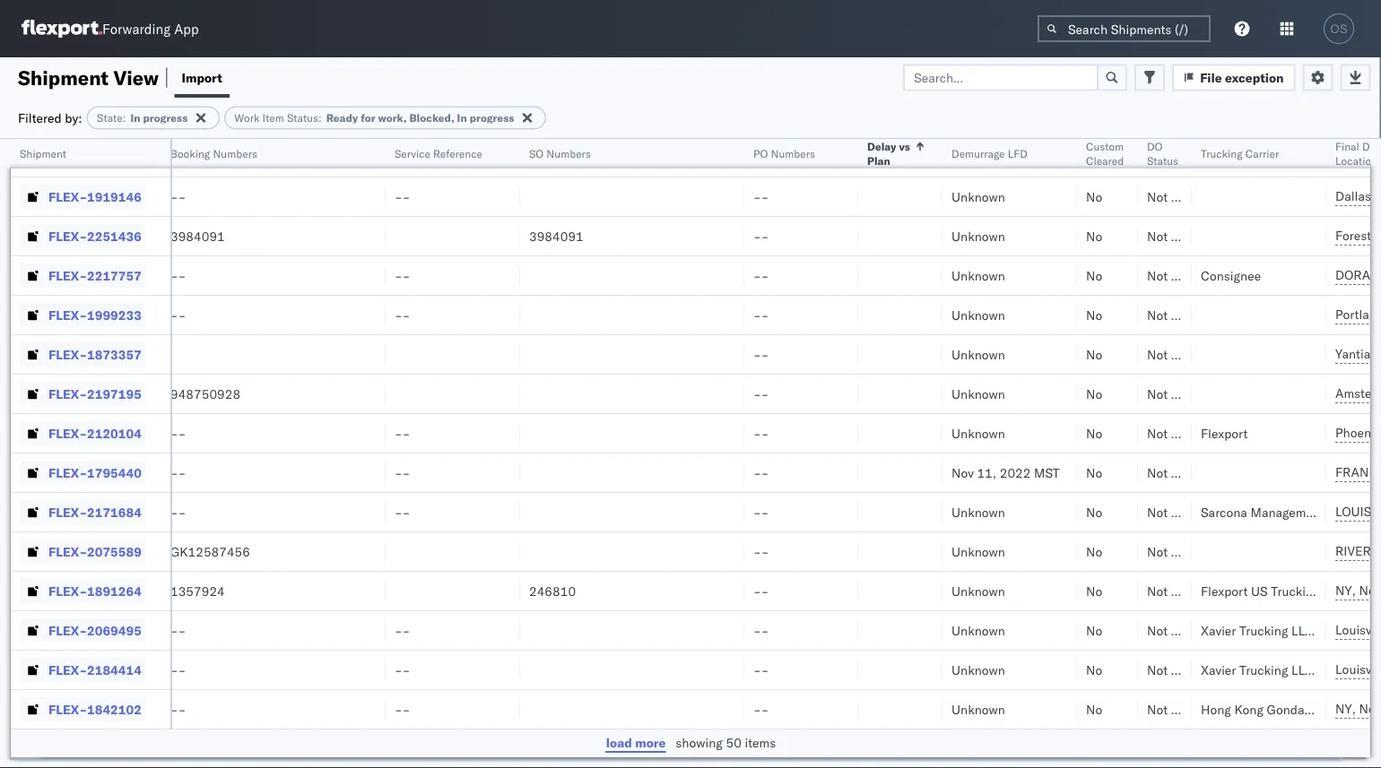 Task type: describe. For each thing, give the bounding box(es) containing it.
flex-2069495
[[48, 623, 142, 639]]

riversi
[[1336, 544, 1381, 559]]

1357924
[[170, 583, 225, 599]]

shipment button
[[11, 143, 152, 161]]

forest
[[1336, 228, 1372, 244]]

filtered by:
[[18, 110, 82, 126]]

san fran
[[1336, 149, 1381, 165]]

Search... text field
[[903, 64, 1099, 91]]

shipment for shipment view
[[18, 65, 109, 90]]

7 unknown from the top
[[952, 386, 1005, 402]]

final deli button
[[1327, 135, 1381, 168]]

flex- for 2069495
[[48, 623, 87, 639]]

13 no from the top
[[1086, 623, 1103, 639]]

6 no from the top
[[1086, 347, 1103, 362]]

1842102
[[87, 702, 142, 718]]

7 no from the top
[[1086, 386, 1103, 402]]

delay
[[867, 139, 897, 153]]

9 no from the top
[[1086, 465, 1103, 481]]

flex-1891264
[[48, 583, 142, 599]]

3 no from the top
[[1086, 228, 1103, 244]]

13 not from the top
[[1147, 623, 1168, 639]]

10 not sent from the top
[[1147, 505, 1197, 520]]

app
[[174, 20, 199, 37]]

mst
[[1034, 465, 1060, 481]]

vs
[[899, 139, 910, 153]]

flex-2163869 button
[[20, 145, 145, 170]]

filtered
[[18, 110, 62, 126]]

demurrage lfd button
[[943, 143, 1059, 161]]

5 unknown from the top
[[952, 307, 1005, 323]]

flex-2251436
[[48, 228, 142, 244]]

14 not from the top
[[1147, 662, 1168, 678]]

phoenix,
[[1336, 425, 1381, 441]]

2184414
[[87, 662, 142, 678]]

booking numbers button
[[161, 143, 368, 161]]

11 sent from the top
[[1171, 544, 1197, 560]]

1 resize handle column header from the left
[[140, 139, 161, 769]]

6 resize handle column header from the left
[[837, 139, 858, 769]]

work,
[[378, 111, 407, 125]]

san
[[1336, 149, 1357, 165]]

flex-2069495 button
[[20, 618, 145, 644]]

14 not sent from the top
[[1147, 662, 1197, 678]]

deli
[[1362, 139, 1381, 153]]

flex-2120104 button
[[20, 421, 145, 446]]

2 ny, from the top
[[1336, 701, 1356, 717]]

state : in progress
[[97, 111, 188, 125]]

8 not from the top
[[1147, 426, 1168, 441]]

final deli
[[1336, 139, 1381, 167]]

4 no from the top
[[1086, 268, 1103, 283]]

1 : from the left
[[123, 111, 126, 125]]

flex-2217757 button
[[20, 263, 145, 288]]

showing
[[676, 736, 723, 751]]

3 not from the top
[[1147, 228, 1168, 244]]

demurrage lfd
[[952, 147, 1028, 160]]

custom
[[1086, 139, 1124, 153]]

2 3984091 from the left
[[529, 228, 584, 244]]

10 not from the top
[[1147, 505, 1168, 520]]

flexport for flexport us trucking open carr
[[1201, 583, 1248, 599]]

flex-1873357 button
[[20, 342, 145, 367]]

flex- for 2163869
[[48, 149, 87, 165]]

1 not from the top
[[1147, 149, 1168, 165]]

13 not sent from the top
[[1147, 623, 1197, 639]]

flex-1795440
[[48, 465, 142, 481]]

flex-2171684
[[48, 505, 142, 520]]

15 not from the top
[[1147, 702, 1168, 718]]

1 consignee from the top
[[1201, 149, 1261, 165]]

4 not from the top
[[1147, 268, 1168, 283]]

flex-2171684 button
[[20, 500, 145, 525]]

12 not sent from the top
[[1147, 583, 1197, 599]]

item
[[262, 111, 284, 125]]

1 progress from the left
[[143, 111, 188, 125]]

2 ny, new from the top
[[1336, 701, 1381, 717]]

flex- for 1795440
[[48, 465, 87, 481]]

8 unknown from the top
[[952, 426, 1005, 441]]

1 no from the top
[[1086, 149, 1103, 165]]

nov 11, 2022 mst
[[952, 465, 1060, 481]]

demurrage
[[952, 147, 1005, 160]]

11 not sent from the top
[[1147, 544, 1197, 560]]

1 horizontal spatial status
[[1147, 154, 1179, 167]]

flex- for 1999233
[[48, 307, 87, 323]]

flex- for 2197195
[[48, 386, 87, 402]]

flex-1842102 button
[[20, 697, 145, 722]]

2197195
[[87, 386, 142, 402]]

2 in from the left
[[457, 111, 467, 125]]

carr
[[1357, 583, 1381, 599]]

1 in from the left
[[130, 111, 140, 125]]

1 new from the top
[[1359, 583, 1381, 599]]

9 not from the top
[[1147, 465, 1168, 481]]

flexport us trucking open carr
[[1201, 583, 1381, 599]]

5 sent from the top
[[1171, 307, 1197, 323]]

flex-2120104
[[48, 426, 142, 441]]

11 no from the top
[[1086, 544, 1103, 560]]

numbers for so numbers
[[547, 147, 591, 160]]

do
[[1147, 139, 1163, 153]]

12 unknown from the top
[[952, 623, 1005, 639]]

10 no from the top
[[1086, 505, 1103, 520]]

7 not sent from the top
[[1147, 386, 1197, 402]]

plan
[[867, 154, 890, 167]]

amsterd
[[1336, 386, 1381, 401]]

forest p
[[1336, 228, 1381, 244]]

flex-1842102
[[48, 702, 142, 718]]

1891264
[[87, 583, 142, 599]]

work
[[234, 111, 260, 125]]

15 sent from the top
[[1171, 702, 1197, 718]]

Search Shipments (/) text field
[[1038, 15, 1211, 42]]

flex-2163869
[[48, 149, 142, 165]]

6 sent from the top
[[1171, 347, 1197, 362]]

10 unknown from the top
[[952, 544, 1005, 560]]

2 unknown from the top
[[952, 189, 1005, 205]]

flex-2217757
[[48, 268, 142, 283]]

1 unknown from the top
[[952, 149, 1005, 165]]

more
[[635, 736, 666, 751]]

flex- for 2171684
[[48, 505, 87, 520]]

flex- for 2251436
[[48, 228, 87, 244]]

2022
[[1000, 465, 1031, 481]]

2 consignee from the top
[[1201, 268, 1261, 283]]

15 not sent from the top
[[1147, 702, 1197, 718]]

2075589
[[87, 544, 142, 560]]

state
[[97, 111, 123, 125]]

flex-1919146 button
[[20, 184, 145, 209]]

1 ny, new from the top
[[1336, 583, 1381, 599]]

shipment for shipment
[[20, 147, 66, 160]]

us
[[1251, 583, 1268, 599]]

12 no from the top
[[1086, 583, 1103, 599]]

flex- for 2075589
[[48, 544, 87, 560]]

3 unknown from the top
[[952, 228, 1005, 244]]

service reference
[[395, 147, 483, 160]]

import
[[182, 70, 222, 85]]

flex- for 1842102
[[48, 702, 87, 718]]

5 not from the top
[[1147, 307, 1168, 323]]

numbers for po numbers
[[771, 147, 815, 160]]

5 not sent from the top
[[1147, 307, 1197, 323]]

flex- for 1891264
[[48, 583, 87, 599]]

8 no from the top
[[1086, 426, 1103, 441]]

flex-2184414 button
[[20, 658, 145, 683]]

2 not from the top
[[1147, 189, 1168, 205]]

work item status : ready for work, blocked, in progress
[[234, 111, 514, 125]]

7 resize handle column header from the left
[[921, 139, 943, 769]]

13 sent from the top
[[1171, 623, 1197, 639]]

2163869
[[87, 149, 142, 165]]

14 sent from the top
[[1171, 662, 1197, 678]]

1 not sent from the top
[[1147, 149, 1197, 165]]

flex- for 1873357
[[48, 347, 87, 362]]

for
[[361, 111, 375, 125]]



Task type: locate. For each thing, give the bounding box(es) containing it.
flex- down flex-2075589 button in the left bottom of the page
[[48, 583, 87, 599]]

in right state
[[130, 111, 140, 125]]

9 not sent from the top
[[1147, 465, 1197, 481]]

items
[[745, 736, 776, 751]]

0 horizontal spatial :
[[123, 111, 126, 125]]

11 flex- from the top
[[48, 544, 87, 560]]

flex-1873357
[[48, 347, 142, 362]]

flex- down flex-2217757 button
[[48, 307, 87, 323]]

cleared
[[1086, 154, 1124, 167]]

: left ready
[[318, 111, 322, 125]]

shipment inside button
[[20, 147, 66, 160]]

1 vertical spatial trucking
[[1271, 583, 1320, 599]]

os button
[[1319, 8, 1360, 49]]

4 not sent from the top
[[1147, 268, 1197, 283]]

status down do
[[1147, 154, 1179, 167]]

:
[[123, 111, 126, 125], [318, 111, 322, 125]]

flex-2075589 button
[[20, 540, 145, 565]]

11 not from the top
[[1147, 544, 1168, 560]]

0 horizontal spatial trucking
[[1201, 147, 1243, 160]]

9 unknown from the top
[[952, 505, 1005, 520]]

1873357
[[87, 347, 142, 362]]

flex- down "by:"
[[48, 149, 87, 165]]

view
[[113, 65, 159, 90]]

7 sent from the top
[[1171, 386, 1197, 402]]

by:
[[65, 110, 82, 126]]

gk12587456
[[170, 544, 250, 560]]

not sent
[[1147, 149, 1197, 165], [1147, 189, 1197, 205], [1147, 228, 1197, 244], [1147, 268, 1197, 283], [1147, 307, 1197, 323], [1147, 347, 1197, 362], [1147, 386, 1197, 402], [1147, 426, 1197, 441], [1147, 465, 1197, 481], [1147, 505, 1197, 520], [1147, 544, 1197, 560], [1147, 583, 1197, 599], [1147, 623, 1197, 639], [1147, 662, 1197, 678], [1147, 702, 1197, 718]]

progress up booking
[[143, 111, 188, 125]]

2 not sent from the top
[[1147, 189, 1197, 205]]

12 flex- from the top
[[48, 583, 87, 599]]

flexport left us
[[1201, 583, 1248, 599]]

1 flexport from the top
[[1201, 426, 1248, 441]]

flex- for 1919146
[[48, 189, 87, 205]]

10 sent from the top
[[1171, 505, 1197, 520]]

flex-1891264 button
[[20, 579, 145, 604]]

948750928
[[170, 386, 240, 402]]

3 not sent from the top
[[1147, 228, 1197, 244]]

10 resize handle column header from the left
[[1171, 139, 1192, 769]]

3 sent from the top
[[1171, 228, 1197, 244]]

2 sent from the top
[[1171, 189, 1197, 205]]

0 vertical spatial status
[[287, 111, 318, 125]]

exception
[[1225, 70, 1284, 85]]

15 flex- from the top
[[48, 702, 87, 718]]

0 vertical spatial new
[[1359, 583, 1381, 599]]

service
[[395, 147, 430, 160]]

9 resize handle column header from the left
[[1117, 139, 1138, 769]]

flex- down flex-1999233 button
[[48, 347, 87, 362]]

flex- down flex-2163869 button
[[48, 189, 87, 205]]

load more
[[606, 736, 666, 751]]

po
[[753, 147, 768, 160]]

8 not sent from the top
[[1147, 426, 1197, 441]]

: up 2163869
[[123, 111, 126, 125]]

flex- down flex-2251436 button
[[48, 268, 87, 283]]

1 vertical spatial ny,
[[1336, 701, 1356, 717]]

no
[[1086, 149, 1103, 165], [1086, 189, 1103, 205], [1086, 228, 1103, 244], [1086, 268, 1103, 283], [1086, 307, 1103, 323], [1086, 347, 1103, 362], [1086, 386, 1103, 402], [1086, 426, 1103, 441], [1086, 465, 1103, 481], [1086, 505, 1103, 520], [1086, 544, 1103, 560], [1086, 583, 1103, 599], [1086, 623, 1103, 639], [1086, 662, 1103, 678], [1086, 702, 1103, 718]]

246810
[[529, 583, 576, 599]]

consignee
[[1201, 149, 1261, 165], [1201, 268, 1261, 283]]

2 numbers from the left
[[547, 147, 591, 160]]

flex-2197195
[[48, 386, 142, 402]]

1 vertical spatial new
[[1359, 701, 1381, 717]]

1 vertical spatial flexport
[[1201, 583, 1248, 599]]

1999233
[[87, 307, 142, 323]]

0 horizontal spatial 3984091
[[170, 228, 225, 244]]

flex- down flex-2197195 button
[[48, 426, 87, 441]]

0 vertical spatial trucking
[[1201, 147, 1243, 160]]

in right blocked,
[[457, 111, 467, 125]]

flex- down flex-2184414 button
[[48, 702, 87, 718]]

do status
[[1147, 139, 1179, 167]]

flex- down the flex-2120104 button
[[48, 465, 87, 481]]

4 flex- from the top
[[48, 268, 87, 283]]

2 no from the top
[[1086, 189, 1103, 205]]

numbers right so
[[547, 147, 591, 160]]

2 flex- from the top
[[48, 189, 87, 205]]

booking numbers
[[170, 147, 257, 160]]

ny, new
[[1336, 583, 1381, 599], [1336, 701, 1381, 717]]

2251436
[[87, 228, 142, 244]]

3984091 down booking
[[170, 228, 225, 244]]

2 resize handle column header from the left
[[149, 139, 170, 769]]

7 not from the top
[[1147, 386, 1168, 402]]

1 horizontal spatial 3984091
[[529, 228, 584, 244]]

6 unknown from the top
[[952, 347, 1005, 362]]

8 sent from the top
[[1171, 426, 1197, 441]]

1 horizontal spatial numbers
[[547, 147, 591, 160]]

flex- for 2217757
[[48, 268, 87, 283]]

1 horizontal spatial :
[[318, 111, 322, 125]]

forwarding app link
[[22, 20, 199, 38]]

flex-1919146
[[48, 189, 142, 205]]

yantian,
[[1336, 346, 1381, 362]]

0 vertical spatial consignee
[[1201, 149, 1261, 165]]

dallas,
[[1336, 188, 1375, 204]]

numbers down the work
[[213, 147, 257, 160]]

frankl
[[1336, 465, 1381, 480]]

3 flex- from the top
[[48, 228, 87, 244]]

0 horizontal spatial status
[[287, 111, 318, 125]]

4 sent from the top
[[1171, 268, 1197, 283]]

6 not sent from the top
[[1147, 347, 1197, 362]]

trucking right us
[[1271, 583, 1320, 599]]

1 3984091 from the left
[[170, 228, 225, 244]]

5 no from the top
[[1086, 307, 1103, 323]]

--
[[170, 149, 186, 165], [395, 149, 410, 165], [753, 149, 769, 165], [170, 189, 186, 205], [395, 189, 410, 205], [753, 189, 769, 205], [753, 228, 769, 244], [170, 268, 186, 283], [395, 268, 410, 283], [753, 268, 769, 283], [170, 307, 186, 323], [395, 307, 410, 323], [753, 307, 769, 323], [753, 347, 769, 362], [753, 386, 769, 402], [170, 426, 186, 441], [395, 426, 410, 441], [753, 426, 769, 441], [170, 465, 186, 481], [395, 465, 410, 481], [753, 465, 769, 481], [170, 505, 186, 520], [395, 505, 410, 520], [753, 505, 769, 520], [753, 544, 769, 560], [753, 583, 769, 599], [170, 623, 186, 639], [395, 623, 410, 639], [753, 623, 769, 639], [170, 662, 186, 678], [395, 662, 410, 678], [753, 662, 769, 678], [170, 702, 186, 718], [395, 702, 410, 718], [753, 702, 769, 718]]

carrier
[[1246, 147, 1279, 160]]

so numbers
[[529, 147, 591, 160]]

1 ny, from the top
[[1336, 583, 1356, 599]]

booking
[[170, 147, 210, 160]]

flexport. image
[[22, 20, 102, 38]]

numbers for booking numbers
[[213, 147, 257, 160]]

lfd
[[1008, 147, 1028, 160]]

unknown
[[952, 149, 1005, 165], [952, 189, 1005, 205], [952, 228, 1005, 244], [952, 268, 1005, 283], [952, 307, 1005, 323], [952, 347, 1005, 362], [952, 386, 1005, 402], [952, 426, 1005, 441], [952, 505, 1005, 520], [952, 544, 1005, 560], [952, 583, 1005, 599], [952, 623, 1005, 639], [952, 662, 1005, 678], [952, 702, 1005, 718]]

1 numbers from the left
[[213, 147, 257, 160]]

2 horizontal spatial numbers
[[771, 147, 815, 160]]

resize handle column header
[[140, 139, 161, 769], [149, 139, 170, 769], [364, 139, 386, 769], [499, 139, 520, 769], [723, 139, 744, 769], [837, 139, 858, 769], [921, 139, 943, 769], [1056, 139, 1077, 769], [1117, 139, 1138, 769], [1171, 139, 1192, 769], [1305, 139, 1327, 769]]

custom cleared
[[1086, 139, 1124, 167]]

0 vertical spatial ny,
[[1336, 583, 1356, 599]]

6 flex- from the top
[[48, 347, 87, 362]]

2 flexport from the top
[[1201, 583, 1248, 599]]

7 flex- from the top
[[48, 386, 87, 402]]

shipment down filtered
[[20, 147, 66, 160]]

3 numbers from the left
[[771, 147, 815, 160]]

showing 50 items
[[676, 736, 776, 751]]

1 vertical spatial consignee
[[1201, 268, 1261, 283]]

flex- down flex-2171684 button
[[48, 544, 87, 560]]

final
[[1336, 139, 1360, 153]]

shipment up "by:"
[[18, 65, 109, 90]]

11 resize handle column header from the left
[[1305, 139, 1327, 769]]

t
[[1379, 188, 1381, 204]]

flexport for flexport
[[1201, 426, 1248, 441]]

1 horizontal spatial progress
[[470, 111, 514, 125]]

shipment view
[[18, 65, 159, 90]]

2 progress from the left
[[470, 111, 514, 125]]

5 resize handle column header from the left
[[723, 139, 744, 769]]

louisvi
[[1336, 504, 1381, 520]]

sarcona management
[[1201, 505, 1325, 520]]

flex- inside 'button'
[[48, 189, 87, 205]]

11 unknown from the top
[[952, 583, 1005, 599]]

12 sent from the top
[[1171, 583, 1197, 599]]

0 vertical spatial ny, new
[[1336, 583, 1381, 599]]

14 no from the top
[[1086, 662, 1103, 678]]

1 vertical spatial louisvill
[[1336, 662, 1381, 678]]

0 horizontal spatial in
[[130, 111, 140, 125]]

ny,
[[1336, 583, 1356, 599], [1336, 701, 1356, 717]]

10 flex- from the top
[[48, 505, 87, 520]]

3 resize handle column header from the left
[[364, 139, 386, 769]]

15 no from the top
[[1086, 702, 1103, 718]]

3984091
[[170, 228, 225, 244], [529, 228, 584, 244]]

po numbers
[[753, 147, 815, 160]]

1 horizontal spatial in
[[457, 111, 467, 125]]

8 flex- from the top
[[48, 426, 87, 441]]

1 flex- from the top
[[48, 149, 87, 165]]

sent
[[1171, 149, 1197, 165], [1171, 189, 1197, 205], [1171, 228, 1197, 244], [1171, 268, 1197, 283], [1171, 307, 1197, 323], [1171, 347, 1197, 362], [1171, 386, 1197, 402], [1171, 426, 1197, 441], [1171, 465, 1197, 481], [1171, 505, 1197, 520], [1171, 544, 1197, 560], [1171, 583, 1197, 599], [1171, 623, 1197, 639], [1171, 662, 1197, 678], [1171, 702, 1197, 718]]

0 vertical spatial louisvill
[[1336, 622, 1381, 638]]

numbers
[[213, 147, 257, 160], [547, 147, 591, 160], [771, 147, 815, 160]]

flexport up sarcona in the bottom right of the page
[[1201, 426, 1248, 441]]

6 not from the top
[[1147, 347, 1168, 362]]

2120104
[[87, 426, 142, 441]]

louisvill
[[1336, 622, 1381, 638], [1336, 662, 1381, 678]]

2171684
[[87, 505, 142, 520]]

status right item
[[287, 111, 318, 125]]

progress up reference
[[470, 111, 514, 125]]

flex- for 2184414
[[48, 662, 87, 678]]

1 vertical spatial ny, new
[[1336, 701, 1381, 717]]

dallas, t
[[1336, 188, 1381, 204]]

1 sent from the top
[[1171, 149, 1197, 165]]

flex-2197195 button
[[20, 382, 145, 407]]

1919146
[[87, 189, 142, 205]]

14 unknown from the top
[[952, 702, 1005, 718]]

portland
[[1336, 307, 1381, 322]]

13 flex- from the top
[[48, 623, 87, 639]]

ready
[[326, 111, 358, 125]]

1 louisvill from the top
[[1336, 622, 1381, 638]]

12 not from the top
[[1147, 583, 1168, 599]]

3984091 down so numbers at the top
[[529, 228, 584, 244]]

8 resize handle column header from the left
[[1056, 139, 1077, 769]]

flex- for 2120104
[[48, 426, 87, 441]]

0 horizontal spatial numbers
[[213, 147, 257, 160]]

flex-1999233
[[48, 307, 142, 323]]

flex-1795440 button
[[20, 461, 145, 486]]

flex- down the flex-2069495 button
[[48, 662, 87, 678]]

0 vertical spatial flexport
[[1201, 426, 1248, 441]]

flex- down flex-1873357 button
[[48, 386, 87, 402]]

load
[[606, 736, 632, 751]]

0 vertical spatial shipment
[[18, 65, 109, 90]]

13 unknown from the top
[[952, 662, 1005, 678]]

4 resize handle column header from the left
[[499, 139, 520, 769]]

numbers right po
[[771, 147, 815, 160]]

flex-1999233 button
[[20, 303, 145, 328]]

5 flex- from the top
[[48, 307, 87, 323]]

open
[[1323, 583, 1354, 599]]

0 horizontal spatial progress
[[143, 111, 188, 125]]

14 flex- from the top
[[48, 662, 87, 678]]

trucking left carrier
[[1201, 147, 1243, 160]]

1 vertical spatial shipment
[[20, 147, 66, 160]]

2 louisvill from the top
[[1336, 662, 1381, 678]]

flex-2184414
[[48, 662, 142, 678]]

2 new from the top
[[1359, 701, 1381, 717]]

2 : from the left
[[318, 111, 322, 125]]

fran
[[1361, 149, 1381, 165]]

service reference button
[[386, 143, 502, 161]]

delay vs plan button
[[858, 135, 925, 168]]

2069495
[[87, 623, 142, 639]]

flex- down the flex-1919146 'button'
[[48, 228, 87, 244]]

so
[[529, 147, 544, 160]]

1 vertical spatial status
[[1147, 154, 1179, 167]]

numbers inside button
[[213, 147, 257, 160]]

1 horizontal spatial trucking
[[1271, 583, 1320, 599]]

flex- down "flex-1795440" button
[[48, 505, 87, 520]]

flex- down the "flex-1891264" button
[[48, 623, 87, 639]]

trucking carrier
[[1201, 147, 1279, 160]]

file
[[1200, 70, 1222, 85]]

flex-2075589
[[48, 544, 142, 560]]

4 unknown from the top
[[952, 268, 1005, 283]]

9 sent from the top
[[1171, 465, 1197, 481]]

11,
[[977, 465, 997, 481]]



Task type: vqa. For each thing, say whether or not it's contained in the screenshot.
IS
no



